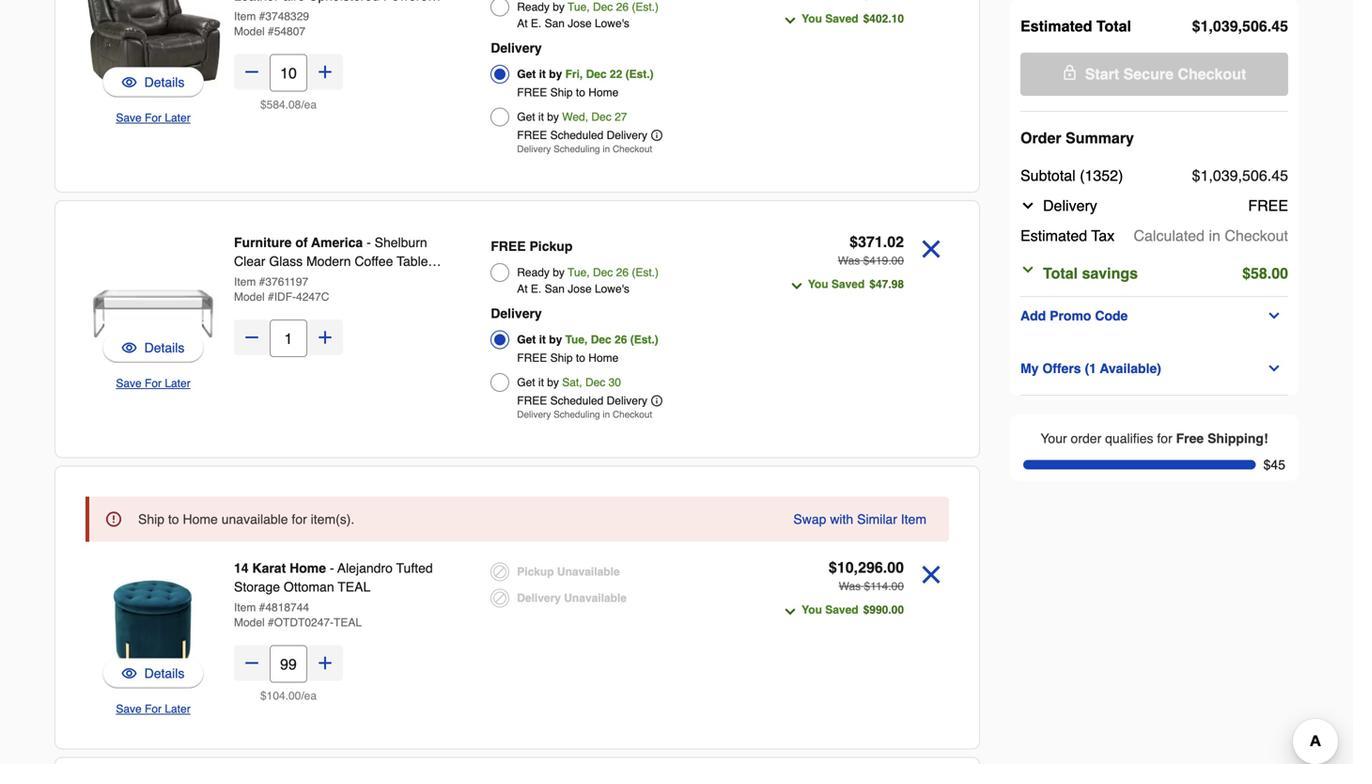 Task type: describe. For each thing, give the bounding box(es) containing it.
karat
[[252, 561, 286, 576]]

$ up calculated in checkout
[[1193, 167, 1201, 184]]

scheduled for wed,
[[551, 129, 604, 142]]

order
[[1021, 129, 1062, 147]]

free scheduled delivery for sat,
[[517, 394, 648, 408]]

1 vertical spatial total
[[1044, 265, 1078, 282]]

2 ready by tue, dec 26 (est.) from the top
[[517, 266, 659, 279]]

ship to home unavailable for item(s).
[[138, 512, 355, 527]]

scheduling for sat,
[[554, 409, 600, 420]]

get it by wed, dec 27
[[517, 110, 628, 124]]

by for fri, dec 22
[[549, 68, 562, 81]]

quickview image for item #3748329 model #54807
[[122, 73, 137, 92]]

dec up 22
[[593, 0, 613, 14]]

alejandro tufted storage ottoman teal
[[234, 561, 433, 595]]

delivery down the get it by sat, dec 30
[[517, 409, 551, 420]]

item #3748329 model #54807
[[234, 10, 309, 38]]

minus image for the "stepper number input field with increment and decrement buttons" number field associated with #4818744
[[243, 654, 261, 673]]

teal for #otdt0247-
[[334, 616, 362, 629]]

chevron down image left 'you saved $ 47 . 98'
[[790, 279, 805, 294]]

0 vertical spatial you
[[802, 12, 823, 25]]

.00 down the 114
[[889, 604, 904, 617]]

delivery down free pickup on the top left
[[491, 306, 542, 321]]

saved for 371
[[832, 278, 865, 291]]

save for later button for 10,296
[[116, 700, 191, 719]]

promo
[[1050, 308, 1092, 323]]

item(s).
[[311, 512, 355, 527]]

.00 down #otdt0247-
[[286, 690, 301, 703]]

you for 10,296
[[802, 604, 823, 617]]

$ 1,039,506 . 45 for (1352)
[[1193, 167, 1289, 184]]

2 vertical spatial to
[[168, 512, 179, 527]]

chevron down image up the add
[[1021, 262, 1036, 277]]

imogen gray leather-aire upholstered powered reclining recliner image
[[86, 0, 221, 101]]

unavailable for pickup unavailable
[[557, 566, 620, 579]]

10,296
[[838, 559, 884, 576]]

for for 10,296
[[145, 703, 162, 716]]

with inside button
[[831, 512, 854, 527]]

swap with similar item button
[[794, 510, 927, 529]]

option group for 10,296
[[491, 559, 752, 612]]

item #3761197 model #idf-4247c
[[234, 275, 329, 304]]

0 horizontal spatial for
[[292, 512, 307, 527]]

scheduling for wed,
[[554, 144, 600, 155]]

checkout inside start secure checkout button
[[1178, 65, 1247, 83]]

ready by tue, dec 26 (est.) inside delivery option group
[[517, 0, 659, 14]]

estimated tax
[[1021, 227, 1115, 244]]

details for 371
[[144, 340, 185, 355]]

save for later for 10,296
[[116, 703, 191, 716]]

27
[[615, 110, 628, 124]]

swap
[[794, 512, 827, 527]]

delivery down 27
[[607, 129, 648, 142]]

details for 10,296
[[144, 666, 185, 681]]

get it by fri, dec 22 (est.)
[[517, 68, 654, 81]]

by up get it by fri, dec 22 (est.)
[[553, 0, 565, 14]]

storage inside shelburn clear glass modern coffee table with storage
[[261, 273, 307, 288]]

delivery unavailable
[[517, 592, 627, 605]]

delivery scheduling in checkout for sat,
[[517, 409, 653, 420]]

checkout inside delivery option group
[[613, 144, 653, 155]]

remove item image for .00
[[916, 559, 948, 591]]

block image
[[491, 563, 510, 582]]

#4818744
[[259, 601, 309, 614]]

coffee
[[355, 254, 393, 269]]

$ up start secure checkout
[[1193, 17, 1201, 35]]

.00 inside $ 371 . 02 was $ 419 .00
[[889, 254, 904, 267]]

checkout up 58
[[1225, 227, 1289, 244]]

. inside $ 371 . 02 was $ 419 .00
[[884, 233, 888, 251]]

america
[[311, 235, 363, 250]]

by for wed, dec 27
[[547, 110, 559, 124]]

table
[[397, 254, 428, 269]]

1,039,506 for subtotal (1352)
[[1201, 167, 1268, 184]]

$ left 08 in the left of the page
[[260, 98, 267, 111]]

$ 58 .00
[[1243, 265, 1289, 282]]

shelburn
[[375, 235, 427, 250]]

model for 10,296
[[234, 616, 265, 629]]

jose inside "option group"
[[568, 283, 592, 296]]

home left unavailable
[[183, 512, 218, 527]]

calculated in checkout
[[1134, 227, 1289, 244]]

584
[[267, 98, 286, 111]]

114
[[871, 580, 889, 593]]

start secure checkout button
[[1021, 53, 1289, 96]]

glass
[[269, 254, 303, 269]]

free scheduled delivery for wed,
[[517, 129, 648, 142]]

item #4818744 model #otdt0247-teal
[[234, 601, 362, 629]]

0 vertical spatial total
[[1097, 17, 1132, 35]]

$ down the 419
[[870, 278, 876, 291]]

order summary
[[1021, 129, 1135, 147]]

02
[[888, 233, 904, 251]]

checkout inside "option group"
[[613, 409, 653, 420]]

2 plus image from the top
[[316, 328, 335, 347]]

delivery down 30
[[607, 394, 648, 408]]

2 at e. san jose lowe's from the top
[[517, 283, 630, 296]]

estimated total
[[1021, 17, 1132, 35]]

371
[[858, 233, 884, 251]]

08
[[289, 98, 301, 111]]

chevron down image left you saved $ 990 .00
[[783, 605, 798, 620]]

to for tue,
[[576, 352, 586, 365]]

home down get it by tue, dec 26 (est.) at top left
[[589, 352, 619, 365]]

my offers (1 available) link
[[1021, 357, 1289, 380]]

estimated for estimated tax
[[1021, 227, 1088, 244]]

dec for 30
[[586, 376, 606, 389]]

total savings
[[1044, 265, 1139, 282]]

alejandro
[[338, 561, 393, 576]]

subtotal (1352)
[[1021, 167, 1124, 184]]

san inside delivery option group
[[545, 17, 565, 30]]

code
[[1096, 308, 1129, 323]]

free pickup
[[491, 239, 573, 254]]

1 save from the top
[[116, 111, 142, 125]]

plus image for item #4818744 model #otdt0247-teal
[[316, 654, 335, 673]]

start secure checkout
[[1086, 65, 1247, 83]]

my
[[1021, 361, 1039, 376]]

$ left 02
[[850, 233, 858, 251]]

it for fri,
[[539, 68, 546, 81]]

$ left 10
[[864, 12, 870, 25]]

tax
[[1092, 227, 1115, 244]]

$45
[[1264, 458, 1286, 473]]

ottoman
[[284, 580, 334, 595]]

info image for wed, dec 27
[[652, 130, 663, 141]]

14 karat home -
[[234, 561, 338, 576]]

get it by sat, dec 30
[[517, 376, 621, 389]]

chevron down image down subtotal
[[1021, 198, 1036, 213]]

.00 up the 114
[[884, 559, 904, 576]]

unavailable
[[222, 512, 288, 527]]

model for 371
[[234, 291, 265, 304]]

e. inside delivery option group
[[531, 17, 542, 30]]

your
[[1041, 431, 1068, 446]]

e. inside "option group"
[[531, 283, 542, 296]]

$ down 10,296
[[865, 580, 871, 593]]

2 vertical spatial ship
[[138, 512, 165, 527]]

model inside item #3748329 model #54807
[[234, 25, 265, 38]]

30
[[609, 376, 621, 389]]

storage inside alejandro tufted storage ottoman teal
[[234, 580, 280, 595]]

get for get it by wed, dec 27
[[517, 110, 536, 124]]

offers
[[1043, 361, 1082, 376]]

by for tue, dec 26
[[549, 333, 562, 346]]

by down free pickup on the top left
[[553, 266, 565, 279]]

summary
[[1066, 129, 1135, 147]]

secure image
[[1063, 65, 1078, 80]]

$ 104 .00 /ea
[[260, 690, 317, 703]]

you saved $ 402 . 10
[[802, 12, 904, 25]]

47
[[876, 278, 889, 291]]

remove item image for .
[[916, 233, 948, 265]]

wed,
[[562, 110, 589, 124]]

error image
[[106, 512, 121, 527]]

later for 10,296
[[165, 703, 191, 716]]

1 vertical spatial 26
[[616, 266, 629, 279]]

saved for 10,296
[[826, 604, 859, 617]]

1 for from the top
[[145, 111, 162, 125]]

my offers (1 available)
[[1021, 361, 1162, 376]]

clear
[[234, 254, 266, 269]]

45 for subtotal (1352)
[[1272, 167, 1289, 184]]

delivery right block icon on the bottom left of page
[[517, 592, 561, 605]]

minus image
[[243, 63, 261, 81]]

get for get it by sat, dec 30
[[517, 376, 536, 389]]

start
[[1086, 65, 1120, 83]]

1,039,506 for estimated total
[[1201, 17, 1268, 35]]

subtotal
[[1021, 167, 1076, 184]]

#54807
[[268, 25, 306, 38]]

dec up get it by tue, dec 26 (est.) at top left
[[593, 266, 613, 279]]

4247c
[[296, 291, 329, 304]]

$ 584 . 08 /ea
[[260, 98, 317, 111]]

delivery down the subtotal (1352)
[[1044, 197, 1098, 214]]

unavailable for delivery unavailable
[[564, 592, 627, 605]]

get it by tue, dec 26 (est.)
[[517, 333, 659, 346]]

you saved $ 47 . 98
[[808, 278, 904, 291]]

available)
[[1101, 361, 1162, 376]]

990
[[870, 604, 889, 617]]

sat,
[[562, 376, 583, 389]]

free
[[1177, 431, 1205, 446]]

chevron down image inside "add promo code" 'link'
[[1268, 308, 1283, 323]]

alejandro tufted storage ottoman teal image
[[86, 557, 221, 692]]

$ down the 371
[[864, 254, 870, 267]]

in for get it by tue, dec 26 (est.)
[[603, 409, 610, 420]]

#idf-
[[268, 291, 296, 304]]

$ up you saved $ 990 .00
[[829, 559, 838, 576]]



Task type: vqa. For each thing, say whether or not it's contained in the screenshot.
2nd 1,039,506 from the bottom of the page
yes



Task type: locate. For each thing, give the bounding box(es) containing it.
0 vertical spatial info image
[[652, 130, 663, 141]]

0 vertical spatial model
[[234, 25, 265, 38]]

scheduled inside delivery option group
[[551, 129, 604, 142]]

1 vertical spatial at e. san jose lowe's
[[517, 283, 630, 296]]

10
[[892, 12, 904, 25]]

item left #4818744
[[234, 601, 256, 614]]

0 vertical spatial teal
[[338, 580, 371, 595]]

model down #4818744
[[234, 616, 265, 629]]

free ship to home for fri,
[[517, 86, 619, 99]]

delivery down get it by wed, dec 27
[[517, 144, 551, 155]]

it left 'sat,'
[[539, 376, 544, 389]]

2 scheduling from the top
[[554, 409, 600, 420]]

$ 1,039,506 . 45 for total
[[1193, 17, 1289, 35]]

stepper number input field with increment and decrement buttons number field for #4818744
[[270, 645, 307, 683]]

pickup unavailable
[[517, 566, 620, 579]]

0 vertical spatial plus image
[[316, 63, 335, 81]]

0 vertical spatial ready by tue, dec 26 (est.)
[[517, 0, 659, 14]]

at e. san jose lowe's up get it by tue, dec 26 (est.) at top left
[[517, 283, 630, 296]]

free scheduled delivery inside delivery option group
[[517, 129, 648, 142]]

26 up get it by tue, dec 26 (est.) at top left
[[616, 266, 629, 279]]

0 vertical spatial quickview image
[[122, 73, 137, 92]]

details button
[[102, 67, 204, 97], [122, 73, 185, 92], [102, 333, 204, 363], [122, 338, 185, 357], [102, 659, 204, 689], [122, 664, 185, 683]]

at up get it by fri, dec 22 (est.)
[[517, 17, 528, 30]]

option group containing pickup unavailable
[[491, 559, 752, 612]]

delivery
[[491, 40, 542, 55], [607, 129, 648, 142], [517, 144, 551, 155], [1044, 197, 1098, 214], [491, 306, 542, 321], [607, 394, 648, 408], [517, 409, 551, 420], [517, 592, 561, 605]]

it for tue,
[[539, 333, 546, 346]]

minus image
[[243, 328, 261, 347], [243, 654, 261, 673]]

1 e. from the top
[[531, 17, 542, 30]]

free scheduled delivery inside "option group"
[[517, 394, 648, 408]]

jose up get it by tue, dec 26 (est.) at top left
[[568, 283, 592, 296]]

savings
[[1083, 265, 1139, 282]]

1 vertical spatial minus image
[[243, 654, 261, 673]]

2 delivery scheduling in checkout from the top
[[517, 409, 653, 420]]

item for item #4818744 model #otdt0247-teal
[[234, 601, 256, 614]]

item for item #3761197 model #idf-4247c
[[234, 275, 256, 289]]

add promo code link
[[1021, 305, 1289, 327]]

by left wed, at the top left
[[547, 110, 559, 124]]

3 save for later from the top
[[116, 703, 191, 716]]

0 vertical spatial ready
[[517, 0, 550, 14]]

shipping!
[[1208, 431, 1269, 446]]

$ 1,039,506 . 45
[[1193, 17, 1289, 35], [1193, 167, 1289, 184]]

get for get it by fri, dec 22 (est.)
[[517, 68, 536, 81]]

free ship to home
[[517, 86, 619, 99], [517, 352, 619, 365]]

ready up get it by fri, dec 22 (est.)
[[517, 0, 550, 14]]

teal down alejandro tufted storage ottoman teal
[[334, 616, 362, 629]]

delivery scheduling in checkout inside delivery option group
[[517, 144, 653, 155]]

1 ready from the top
[[517, 0, 550, 14]]

in
[[603, 144, 610, 155], [1210, 227, 1221, 244], [603, 409, 610, 420]]

free scheduled delivery down 'sat,'
[[517, 394, 648, 408]]

0 vertical spatial storage
[[261, 273, 307, 288]]

tue, inside delivery option group
[[568, 0, 590, 14]]

2 1,039,506 from the top
[[1201, 167, 1268, 184]]

at e. san jose lowe's inside delivery option group
[[517, 17, 630, 30]]

with right swap
[[831, 512, 854, 527]]

info image
[[652, 130, 663, 141], [652, 395, 663, 407]]

plus image
[[316, 63, 335, 81], [316, 328, 335, 347], [316, 654, 335, 673]]

2 ready from the top
[[517, 266, 550, 279]]

free ship to home inside "option group"
[[517, 352, 619, 365]]

0 vertical spatial unavailable
[[557, 566, 620, 579]]

scheduled inside "option group"
[[551, 394, 604, 408]]

0 vertical spatial delivery scheduling in checkout
[[517, 144, 653, 155]]

chevron down image
[[783, 13, 798, 28], [1021, 198, 1036, 213], [1021, 262, 1036, 277], [790, 279, 805, 294], [1268, 308, 1283, 323], [783, 605, 798, 620]]

save for later button down quickview icon
[[116, 700, 191, 719]]

3 save for later button from the top
[[116, 700, 191, 719]]

0 vertical spatial 1,039,506
[[1201, 17, 1268, 35]]

later down shelburn clear glass modern coffee table with storage image
[[165, 377, 191, 390]]

option group
[[491, 233, 752, 425], [491, 559, 752, 612]]

tue, up 'sat,'
[[566, 333, 588, 346]]

2 lowe's from the top
[[595, 283, 630, 296]]

1 vertical spatial tue,
[[568, 266, 590, 279]]

to down get it by tue, dec 26 (est.) at top left
[[576, 352, 586, 365]]

$ 371 . 02 was $ 419 .00
[[838, 233, 904, 267]]

estimated
[[1021, 17, 1093, 35], [1021, 227, 1088, 244]]

1 vertical spatial details
[[144, 340, 185, 355]]

teal inside alejandro tufted storage ottoman teal
[[338, 580, 371, 595]]

1 1,039,506 from the top
[[1201, 17, 1268, 35]]

2 at from the top
[[517, 283, 528, 296]]

remove item image right 02
[[916, 233, 948, 265]]

0 vertical spatial later
[[165, 111, 191, 125]]

you left 402 in the top of the page
[[802, 12, 823, 25]]

to for fri,
[[576, 86, 586, 99]]

modern
[[307, 254, 351, 269]]

lowe's
[[595, 17, 630, 30], [595, 283, 630, 296]]

.00 up 990
[[889, 580, 904, 593]]

order
[[1071, 431, 1102, 446]]

storage down karat
[[234, 580, 280, 595]]

0 vertical spatial lowe's
[[595, 17, 630, 30]]

by for sat, dec 30
[[547, 376, 559, 389]]

in for get it by fri, dec 22 (est.)
[[603, 144, 610, 155]]

1 lowe's from the top
[[595, 17, 630, 30]]

for left item(s).
[[292, 512, 307, 527]]

jose up get it by fri, dec 22 (est.)
[[568, 17, 592, 30]]

1 vertical spatial free scheduled delivery
[[517, 394, 648, 408]]

save for 371
[[116, 377, 142, 390]]

scheduled down 'sat,'
[[551, 394, 604, 408]]

0 vertical spatial at e. san jose lowe's
[[517, 17, 630, 30]]

in down 30
[[603, 409, 610, 420]]

home up 'ottoman'
[[290, 561, 326, 576]]

2 vertical spatial you
[[802, 604, 823, 617]]

- up coffee
[[367, 235, 371, 250]]

0 vertical spatial save
[[116, 111, 142, 125]]

1 vertical spatial estimated
[[1021, 227, 1088, 244]]

block image
[[491, 589, 510, 608]]

of
[[296, 235, 308, 250]]

ship
[[551, 86, 573, 99], [551, 352, 573, 365], [138, 512, 165, 527]]

1 option group from the top
[[491, 233, 752, 425]]

(1352)
[[1080, 167, 1124, 184]]

plus image for item #3748329 model #54807
[[316, 63, 335, 81]]

1 vertical spatial /ea
[[301, 690, 317, 703]]

2 vertical spatial save for later button
[[116, 700, 191, 719]]

3 get from the top
[[517, 333, 536, 346]]

1 scheduled from the top
[[551, 129, 604, 142]]

2 vertical spatial plus image
[[316, 654, 335, 673]]

1 stepper number input field with increment and decrement buttons number field from the top
[[270, 54, 307, 92]]

58
[[1251, 265, 1268, 282]]

1 vertical spatial for
[[145, 377, 162, 390]]

1 at e. san jose lowe's from the top
[[517, 17, 630, 30]]

1 quickview image from the top
[[122, 73, 137, 92]]

1 minus image from the top
[[243, 328, 261, 347]]

scheduling inside "option group"
[[554, 409, 600, 420]]

save for 10,296
[[116, 703, 142, 716]]

item inside item #3761197 model #idf-4247c
[[234, 275, 256, 289]]

0 vertical spatial -
[[367, 235, 371, 250]]

2 free scheduled delivery from the top
[[517, 394, 648, 408]]

1 jose from the top
[[568, 17, 592, 30]]

home
[[589, 86, 619, 99], [589, 352, 619, 365], [183, 512, 218, 527], [290, 561, 326, 576]]

0 vertical spatial save for later button
[[116, 109, 191, 127]]

ship for fri,
[[551, 86, 573, 99]]

free
[[517, 86, 547, 99], [517, 129, 547, 142], [1249, 197, 1289, 214], [491, 239, 526, 254], [517, 352, 547, 365], [517, 394, 547, 408]]

scheduled for sat,
[[551, 394, 604, 408]]

1 vertical spatial scheduled
[[551, 394, 604, 408]]

stepper number input field with increment and decrement buttons number field up $ 584 . 08 /ea
[[270, 54, 307, 92]]

add
[[1021, 308, 1047, 323]]

with down clear
[[234, 273, 258, 288]]

2 save from the top
[[116, 377, 142, 390]]

ready
[[517, 0, 550, 14], [517, 266, 550, 279]]

1 vertical spatial $ 1,039,506 . 45
[[1193, 167, 1289, 184]]

ship inside delivery option group
[[551, 86, 573, 99]]

2 quickview image from the top
[[122, 338, 137, 357]]

3 save from the top
[[116, 703, 142, 716]]

model left '#54807'
[[234, 25, 265, 38]]

1 vertical spatial for
[[292, 512, 307, 527]]

dec left 27
[[592, 110, 612, 124]]

$ down calculated in checkout
[[1243, 265, 1251, 282]]

stepper number input field with increment and decrement buttons number field for #3748329
[[270, 54, 307, 92]]

1 vertical spatial to
[[576, 352, 586, 365]]

0 vertical spatial save for later
[[116, 111, 191, 125]]

2 vertical spatial save
[[116, 703, 142, 716]]

e. down free pickup on the top left
[[531, 283, 542, 296]]

1 vertical spatial at
[[517, 283, 528, 296]]

option group containing free pickup
[[491, 233, 752, 425]]

you for 371
[[808, 278, 829, 291]]

1 vertical spatial ready
[[517, 266, 550, 279]]

chevron down image left you saved $ 402 . 10
[[783, 13, 798, 28]]

0 vertical spatial in
[[603, 144, 610, 155]]

it left fri,
[[539, 68, 546, 81]]

419
[[870, 254, 889, 267]]

402
[[870, 12, 889, 25]]

item inside item #3748329 model #54807
[[234, 10, 256, 23]]

scheduling inside delivery option group
[[554, 144, 600, 155]]

2 info image from the top
[[652, 395, 663, 407]]

0 vertical spatial for
[[145, 111, 162, 125]]

quickview image for item #3761197 model #idf-4247c
[[122, 338, 137, 357]]

1 save for later from the top
[[116, 111, 191, 125]]

it
[[539, 68, 546, 81], [539, 110, 544, 124], [539, 333, 546, 346], [539, 376, 544, 389]]

1 vertical spatial teal
[[334, 616, 362, 629]]

0 vertical spatial ship
[[551, 86, 573, 99]]

dec up 30
[[591, 333, 612, 346]]

$ 1,039,506 . 45 up start secure checkout
[[1193, 17, 1289, 35]]

1 $ 1,039,506 . 45 from the top
[[1193, 17, 1289, 35]]

1 get from the top
[[517, 68, 536, 81]]

plus image down #otdt0247-
[[316, 654, 335, 673]]

0 vertical spatial san
[[545, 17, 565, 30]]

1 vertical spatial storage
[[234, 580, 280, 595]]

2 vertical spatial 26
[[615, 333, 627, 346]]

ready by tue, dec 26 (est.) down free pickup on the top left
[[517, 266, 659, 279]]

lowe's inside delivery option group
[[595, 17, 630, 30]]

ship inside "option group"
[[551, 352, 573, 365]]

delivery scheduling in checkout for wed,
[[517, 144, 653, 155]]

jose inside delivery option group
[[568, 17, 592, 30]]

get for get it by tue, dec 26 (est.)
[[517, 333, 536, 346]]

1 vertical spatial save
[[116, 377, 142, 390]]

you
[[802, 12, 823, 25], [808, 278, 829, 291], [802, 604, 823, 617]]

1 horizontal spatial -
[[367, 235, 371, 250]]

1 vertical spatial -
[[330, 561, 334, 576]]

info image inside delivery option group
[[652, 130, 663, 141]]

3 for from the top
[[145, 703, 162, 716]]

delivery scheduling in checkout down 'sat,'
[[517, 409, 653, 420]]

ship up the get it by sat, dec 30
[[551, 352, 573, 365]]

1 vertical spatial e.
[[531, 283, 542, 296]]

for left free
[[1158, 431, 1173, 446]]

save for later button
[[116, 109, 191, 127], [116, 374, 191, 393], [116, 700, 191, 719]]

2 vertical spatial later
[[165, 703, 191, 716]]

3 stepper number input field with increment and decrement buttons number field from the top
[[270, 645, 307, 683]]

#3748329
[[259, 10, 309, 23]]

1,039,506
[[1201, 17, 1268, 35], [1201, 167, 1268, 184]]

ready inside "option group"
[[517, 266, 550, 279]]

shelburn clear glass modern coffee table with storage
[[234, 235, 428, 288]]

1 remove item image from the top
[[916, 233, 948, 265]]

1 vertical spatial 1,039,506
[[1201, 167, 1268, 184]]

tue, up fri,
[[568, 0, 590, 14]]

1 ready by tue, dec 26 (est.) from the top
[[517, 0, 659, 14]]

calculated
[[1134, 227, 1205, 244]]

2 san from the top
[[545, 283, 565, 296]]

saved left 402 in the top of the page
[[826, 12, 859, 25]]

1 free ship to home from the top
[[517, 86, 619, 99]]

teal inside item #4818744 model #otdt0247-teal
[[334, 616, 362, 629]]

1 vertical spatial in
[[1210, 227, 1221, 244]]

45
[[1272, 17, 1289, 35], [1272, 167, 1289, 184]]

1 vertical spatial remove item image
[[916, 559, 948, 591]]

get left wed, at the top left
[[517, 110, 536, 124]]

in inside delivery option group
[[603, 144, 610, 155]]

for
[[145, 111, 162, 125], [145, 377, 162, 390], [145, 703, 162, 716]]

.00 down 02
[[889, 254, 904, 267]]

san
[[545, 17, 565, 30], [545, 283, 565, 296]]

2 vertical spatial in
[[603, 409, 610, 420]]

to inside delivery option group
[[576, 86, 586, 99]]

was up 'you saved $ 47 . 98'
[[838, 254, 861, 267]]

later down imogen gray leather-aire upholstered powered reclining recliner image
[[165, 111, 191, 125]]

1 free scheduled delivery from the top
[[517, 129, 648, 142]]

item left #3748329
[[234, 10, 256, 23]]

ship down fri,
[[551, 86, 573, 99]]

with
[[234, 273, 258, 288], [831, 512, 854, 527]]

save for later button for 371
[[116, 374, 191, 393]]

3 details from the top
[[144, 666, 185, 681]]

saved left 47 on the right of page
[[832, 278, 865, 291]]

it for sat,
[[539, 376, 544, 389]]

- up 'ottoman'
[[330, 561, 334, 576]]

3 plus image from the top
[[316, 654, 335, 673]]

(est.)
[[632, 0, 659, 14], [626, 68, 654, 81], [632, 266, 659, 279], [631, 333, 659, 346]]

teal
[[338, 580, 371, 595], [334, 616, 362, 629]]

free ship to home inside delivery option group
[[517, 86, 619, 99]]

at inside delivery option group
[[517, 17, 528, 30]]

you saved $ 990 .00
[[802, 604, 904, 617]]

minus image down item #3761197 model #idf-4247c
[[243, 328, 261, 347]]

0 vertical spatial free scheduled delivery
[[517, 129, 648, 142]]

2 later from the top
[[165, 377, 191, 390]]

1 horizontal spatial for
[[1158, 431, 1173, 446]]

dec for 27
[[592, 110, 612, 124]]

0 vertical spatial pickup
[[530, 239, 573, 254]]

26 up 22
[[616, 0, 629, 14]]

1 vertical spatial pickup
[[517, 566, 554, 579]]

0 vertical spatial e.
[[531, 17, 542, 30]]

0 vertical spatial jose
[[568, 17, 592, 30]]

in right calculated
[[1210, 227, 1221, 244]]

2 estimated from the top
[[1021, 227, 1088, 244]]

2 save for later button from the top
[[116, 374, 191, 393]]

delivery option group
[[491, 0, 752, 160]]

you left 990
[[802, 604, 823, 617]]

0 vertical spatial free ship to home
[[517, 86, 619, 99]]

get up the get it by sat, dec 30
[[517, 333, 536, 346]]

at e. san jose lowe's up fri,
[[517, 17, 630, 30]]

0 vertical spatial remove item image
[[916, 233, 948, 265]]

free scheduled delivery down wed, at the top left
[[517, 129, 648, 142]]

later for 371
[[165, 377, 191, 390]]

unavailable
[[557, 566, 620, 579], [564, 592, 627, 605]]

delivery scheduling in checkout down wed, at the top left
[[517, 144, 653, 155]]

for for 371
[[145, 377, 162, 390]]

.00 down calculated in checkout
[[1268, 265, 1289, 282]]

remove item image
[[916, 233, 948, 265], [916, 559, 948, 591]]

0 vertical spatial at
[[517, 17, 528, 30]]

2 free ship to home from the top
[[517, 352, 619, 365]]

shelburn clear glass modern coffee table with storage image
[[86, 231, 221, 367]]

add promo code
[[1021, 308, 1129, 323]]

free scheduled delivery
[[517, 129, 648, 142], [517, 394, 648, 408]]

2 $ 1,039,506 . 45 from the top
[[1193, 167, 1289, 184]]

by left fri,
[[549, 68, 562, 81]]

2 remove item image from the top
[[916, 559, 948, 591]]

info image for sat, dec 30
[[652, 395, 663, 407]]

item right similar
[[901, 512, 927, 527]]

was inside $ 371 . 02 was $ 419 .00
[[838, 254, 861, 267]]

to down get it by fri, dec 22 (est.)
[[576, 86, 586, 99]]

1 at from the top
[[517, 17, 528, 30]]

model inside item #4818744 model #otdt0247-teal
[[234, 616, 265, 629]]

save for later button down imogen gray leather-aire upholstered powered reclining recliner image
[[116, 109, 191, 127]]

1 vertical spatial stepper number input field with increment and decrement buttons number field
[[270, 320, 307, 357]]

get left 'sat,'
[[517, 376, 536, 389]]

45 for estimated total
[[1272, 17, 1289, 35]]

0 horizontal spatial total
[[1044, 265, 1078, 282]]

to
[[576, 86, 586, 99], [576, 352, 586, 365], [168, 512, 179, 527]]

3 model from the top
[[234, 616, 265, 629]]

model inside item #3761197 model #idf-4247c
[[234, 291, 265, 304]]

ready by tue, dec 26 (est.)
[[517, 0, 659, 14], [517, 266, 659, 279]]

similar
[[858, 512, 898, 527]]

1 vertical spatial ship
[[551, 352, 573, 365]]

storage
[[261, 273, 307, 288], [234, 580, 280, 595]]

2 vertical spatial saved
[[826, 604, 859, 617]]

2 option group from the top
[[491, 559, 752, 612]]

2 model from the top
[[234, 291, 265, 304]]

14
[[234, 561, 249, 576]]

minus image up $ 104 .00 /ea
[[243, 654, 261, 673]]

0 vertical spatial stepper number input field with increment and decrement buttons number field
[[270, 54, 307, 92]]

1 vertical spatial scheduling
[[554, 409, 600, 420]]

2 jose from the top
[[568, 283, 592, 296]]

#3761197
[[259, 275, 309, 289]]

2 for from the top
[[145, 377, 162, 390]]

1 vertical spatial san
[[545, 283, 565, 296]]

home inside delivery option group
[[589, 86, 619, 99]]

ready inside delivery option group
[[517, 0, 550, 14]]

save for later down shelburn clear glass modern coffee table with storage image
[[116, 377, 191, 390]]

1 vertical spatial quickview image
[[122, 338, 137, 357]]

.
[[889, 12, 892, 25], [1268, 17, 1272, 35], [286, 98, 289, 111], [1268, 167, 1272, 184], [884, 233, 888, 251], [889, 278, 892, 291]]

delivery up get it by fri, dec 22 (est.)
[[491, 40, 542, 55]]

2 save for later from the top
[[116, 377, 191, 390]]

total
[[1097, 17, 1132, 35], [1044, 265, 1078, 282]]

by left 'sat,'
[[547, 376, 559, 389]]

1 delivery scheduling in checkout from the top
[[517, 144, 653, 155]]

estimated up 'secure' image
[[1021, 17, 1093, 35]]

1 vertical spatial info image
[[652, 395, 663, 407]]

1 45 from the top
[[1272, 17, 1289, 35]]

scheduling down wed, at the top left
[[554, 144, 600, 155]]

save for later
[[116, 111, 191, 125], [116, 377, 191, 390], [116, 703, 191, 716]]

quickview image
[[122, 664, 137, 683]]

chevron down image
[[1268, 361, 1283, 376]]

1 vertical spatial plus image
[[316, 328, 335, 347]]

for down alejandro tufted storage ottoman teal 'image'
[[145, 703, 162, 716]]

1 vertical spatial 45
[[1272, 167, 1289, 184]]

4 get from the top
[[517, 376, 536, 389]]

1 model from the top
[[234, 25, 265, 38]]

0 vertical spatial 26
[[616, 0, 629, 14]]

save down shelburn clear glass modern coffee table with storage image
[[116, 377, 142, 390]]

by up the get it by sat, dec 30
[[549, 333, 562, 346]]

free ship to home down fri,
[[517, 86, 619, 99]]

2 scheduled from the top
[[551, 394, 604, 408]]

1 vertical spatial saved
[[832, 278, 865, 291]]

2 stepper number input field with increment and decrement buttons number field from the top
[[270, 320, 307, 357]]

1 scheduling from the top
[[554, 144, 600, 155]]

$ 1,039,506 . 45 up calculated in checkout
[[1193, 167, 1289, 184]]

dec
[[593, 0, 613, 14], [586, 68, 607, 81], [592, 110, 612, 124], [593, 266, 613, 279], [591, 333, 612, 346], [586, 376, 606, 389]]

2 details from the top
[[144, 340, 185, 355]]

1,039,506 up start secure checkout
[[1201, 17, 1268, 35]]

for
[[1158, 431, 1173, 446], [292, 512, 307, 527]]

ready down free pickup on the top left
[[517, 266, 550, 279]]

secure
[[1124, 65, 1174, 83]]

scheduling
[[554, 144, 600, 155], [554, 409, 600, 420]]

1 details from the top
[[144, 75, 185, 90]]

2 /ea from the top
[[301, 690, 317, 703]]

2 vertical spatial tue,
[[566, 333, 588, 346]]

0 vertical spatial scheduling
[[554, 144, 600, 155]]

save down imogen gray leather-aire upholstered powered reclining recliner image
[[116, 111, 142, 125]]

0 vertical spatial saved
[[826, 12, 859, 25]]

remove item image right the 114
[[916, 559, 948, 591]]

98
[[892, 278, 904, 291]]

item inside item #4818744 model #otdt0247-teal
[[234, 601, 256, 614]]

2 45 from the top
[[1272, 167, 1289, 184]]

22
[[610, 68, 623, 81]]

1 vertical spatial was
[[839, 580, 861, 593]]

0 vertical spatial for
[[1158, 431, 1173, 446]]

2 vertical spatial for
[[145, 703, 162, 716]]

save for later for 371
[[116, 377, 191, 390]]

1 plus image from the top
[[316, 63, 335, 81]]

1 info image from the top
[[652, 130, 663, 141]]

quickview image
[[122, 73, 137, 92], [122, 338, 137, 357]]

0 horizontal spatial with
[[234, 273, 258, 288]]

in down get it by wed, dec 27
[[603, 144, 610, 155]]

free ship to home up the get it by sat, dec 30
[[517, 352, 619, 365]]

2 vertical spatial details
[[144, 666, 185, 681]]

2 e. from the top
[[531, 283, 542, 296]]

0 vertical spatial minus image
[[243, 328, 261, 347]]

#otdt0247-
[[268, 616, 334, 629]]

- for 371
[[367, 235, 371, 250]]

save
[[116, 111, 142, 125], [116, 377, 142, 390], [116, 703, 142, 716]]

item for item #3748329 model #54807
[[234, 10, 256, 23]]

2 minus image from the top
[[243, 654, 261, 673]]

dec for 26
[[591, 333, 612, 346]]

fri,
[[566, 68, 583, 81]]

save down quickview icon
[[116, 703, 142, 716]]

tue,
[[568, 0, 590, 14], [568, 266, 590, 279], [566, 333, 588, 346]]

Stepper number input field with increment and decrement buttons number field
[[270, 54, 307, 92], [270, 320, 307, 357], [270, 645, 307, 683]]

tufted
[[396, 561, 433, 576]]

26
[[616, 0, 629, 14], [616, 266, 629, 279], [615, 333, 627, 346]]

$ down $ 10,296 .00 was $ 114 .00
[[864, 604, 870, 617]]

it for wed,
[[539, 110, 544, 124]]

0 vertical spatial scheduled
[[551, 129, 604, 142]]

104
[[267, 690, 286, 703]]

item inside button
[[901, 512, 927, 527]]

free ship to home for tue,
[[517, 352, 619, 365]]

1 later from the top
[[165, 111, 191, 125]]

option group for 371
[[491, 233, 752, 425]]

- for 10,296
[[330, 561, 334, 576]]

ship right error icon
[[138, 512, 165, 527]]

dec for 22
[[586, 68, 607, 81]]

furniture
[[234, 235, 292, 250]]

teal for ottoman
[[338, 580, 371, 595]]

1 vertical spatial free ship to home
[[517, 352, 619, 365]]

1 vertical spatial ready by tue, dec 26 (est.)
[[517, 266, 659, 279]]

1 /ea from the top
[[301, 98, 317, 111]]

was inside $ 10,296 .00 was $ 114 .00
[[839, 580, 861, 593]]

pickup
[[530, 239, 573, 254], [517, 566, 554, 579]]

0 vertical spatial was
[[838, 254, 861, 267]]

0 vertical spatial /ea
[[301, 98, 317, 111]]

-
[[367, 235, 371, 250], [330, 561, 334, 576]]

26 inside delivery option group
[[616, 0, 629, 14]]

swap with similar item
[[794, 512, 927, 527]]

2 vertical spatial model
[[234, 616, 265, 629]]

1 estimated from the top
[[1021, 17, 1093, 35]]

0 vertical spatial option group
[[491, 233, 752, 425]]

item down clear
[[234, 275, 256, 289]]

1 save for later button from the top
[[116, 109, 191, 127]]

qualifies
[[1106, 431, 1154, 446]]

for down shelburn clear glass modern coffee table with storage image
[[145, 377, 162, 390]]

(1
[[1085, 361, 1097, 376]]

$ 10,296 .00 was $ 114 .00
[[829, 559, 904, 593]]

with inside shelburn clear glass modern coffee table with storage
[[234, 273, 258, 288]]

1 vertical spatial delivery scheduling in checkout
[[517, 409, 653, 420]]

to right error icon
[[168, 512, 179, 527]]

minus image for second the "stepper number input field with increment and decrement buttons" number field from the top of the page
[[243, 328, 261, 347]]

by
[[553, 0, 565, 14], [549, 68, 562, 81], [547, 110, 559, 124], [553, 266, 565, 279], [549, 333, 562, 346], [547, 376, 559, 389]]

storage up #idf-
[[261, 273, 307, 288]]

1 vertical spatial option group
[[491, 559, 752, 612]]

3 later from the top
[[165, 703, 191, 716]]

$ down item #4818744 model #otdt0247-teal on the left bottom of the page
[[260, 690, 267, 703]]

1 vertical spatial unavailable
[[564, 592, 627, 605]]

1 vertical spatial later
[[165, 377, 191, 390]]

1 san from the top
[[545, 17, 565, 30]]

estimated for estimated total
[[1021, 17, 1093, 35]]

2 vertical spatial stepper number input field with increment and decrement buttons number field
[[270, 645, 307, 683]]

ship for tue,
[[551, 352, 573, 365]]

2 get from the top
[[517, 110, 536, 124]]



